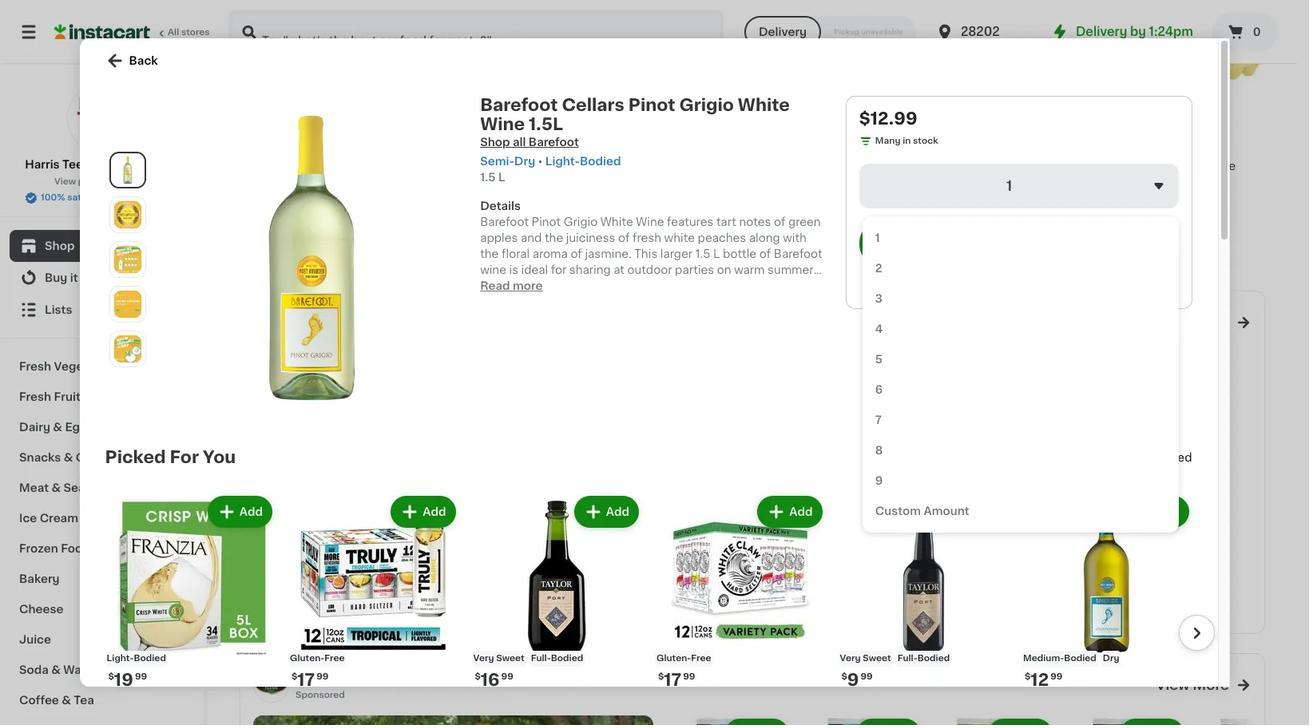 Task type: describe. For each thing, give the bounding box(es) containing it.
2 gluten- from the left
[[657, 654, 691, 663]]

of for brown
[[705, 508, 717, 520]]

1 horizontal spatial see
[[799, 589, 816, 598]]

1 horizontal spatial eligible
[[818, 589, 852, 598]]

$ inside $ 19 99
[[108, 672, 114, 681]]

coffee & tea link
[[10, 686, 194, 716]]

healthy
[[296, 306, 366, 323]]

& for eggs
[[53, 422, 62, 433]]

100% satisfaction guarantee
[[41, 193, 169, 202]]

1 vertical spatial nsored
[[1154, 452, 1193, 464]]

barefoot cellars pinot grigio white wine 1.5l
[[388, 161, 513, 188]]

4 inside $ 4 seeds of change™ organic brown jasmine with cilantro and a hint of lime rice
[[808, 487, 820, 504]]

barefoot for barefoot cellars pinot grigio white wine 1.5l
[[388, 161, 437, 172]]

lists
[[45, 304, 72, 316]]

2, for seeds of change™ organic quinoa & brown rice with garlic rice
[[708, 594, 716, 603]]

stock up avocado
[[913, 137, 939, 145]]

see for seeds of change™ organic brown and wild rice with tomato & roasted garlic rice
[[931, 589, 948, 598]]

toss out delivery! spo nsored
[[296, 669, 452, 700]]

28202
[[961, 26, 1000, 38]]

oz for seeds of change™ organic brown jasmine with cilantro and a hint of lime rice
[[816, 556, 826, 564]]

many in stock down harris teeter large white eggs
[[1146, 208, 1209, 217]]

1 horizontal spatial buy any 2, save $2 see eligible items
[[799, 575, 884, 598]]

garlic inside "seeds of change™ organic brown and wild rice with tomato & roasted garlic rice"
[[993, 556, 1026, 568]]

$4.79 element
[[240, 138, 375, 158]]

& for tea
[[62, 695, 71, 706]]

$ inside $ 16 99
[[475, 672, 481, 681]]

white inside barefoot cellars pinot grigio white wine 1.5l shop all barefoot semi-dry • light-bodied 1.5 l
[[738, 97, 790, 113]]

seltzer
[[982, 177, 1021, 188]]

& inside "seeds of change™ organic brown and wild rice with tomato & roasted garlic rice"
[[931, 556, 940, 568]]

nsored inside toss out delivery! spo nsored
[[313, 692, 345, 700]]

stores
[[181, 28, 210, 37]]

oz for seeds of change™ organic quinoa & brown rice with garlic rice
[[684, 556, 694, 564]]

barefoot for barefoot cellars pinot grigio white wine 1.5l shop all barefoot semi-dry • light-bodied 1.5 l
[[480, 97, 558, 113]]

view for toss out delivery!
[[1157, 679, 1190, 692]]

very sweet full-bodied for 9
[[840, 654, 950, 663]]

it
[[70, 272, 78, 284]]

hint
[[832, 556, 856, 568]]

vitamin
[[621, 161, 663, 172]]

no.
[[1096, 177, 1115, 188]]

1 horizontal spatial save
[[850, 575, 871, 584]]

any for seeds of change™ organic brown and wild rice with tomato & roasted garlic rice
[[952, 575, 969, 584]]

fresh vegetables
[[19, 361, 119, 372]]

teeter™ for vitamin
[[573, 161, 618, 172]]

enlarge white wines barefoot barefoot cellars pinot grigio white wine 1.5l angle_top (opens in a new tab) image
[[113, 290, 142, 318]]

harris teeter™ vitamin d whole milk
[[537, 161, 663, 188]]

many in stock up avocado
[[876, 137, 939, 145]]

$2 for seeds of change™ organic quinoa & brown rice with garlic rice
[[741, 594, 752, 603]]

fresh fruit link
[[10, 382, 194, 412]]

1 horizontal spatial any
[[821, 575, 837, 584]]

list box containing 1
[[863, 217, 1179, 533]]

healthy eating for real life. spo nsored
[[296, 306, 541, 338]]

dairy
[[19, 422, 50, 433]]

quinoa
[[715, 524, 755, 536]]

buy it again link
[[10, 262, 194, 294]]

guarantee
[[123, 193, 169, 202]]

organic inside $ 4 seeds of change™ organic brown jasmine with cilantro and a hint of lime rice
[[799, 524, 844, 536]]

read
[[480, 280, 510, 292]]

full- for 9
[[898, 654, 918, 663]]

1 17 from the left
[[298, 672, 315, 688]]

1 horizontal spatial 2,
[[839, 575, 848, 584]]

cheese
[[19, 604, 63, 615]]

notes
[[388, 197, 415, 206]]

6
[[876, 384, 883, 396]]

jasmine
[[799, 540, 847, 552]]

roasted
[[943, 556, 990, 568]]

cellars for barefoot cellars pinot grigio white wine 1.5l
[[440, 161, 479, 172]]

ice cream link
[[10, 503, 194, 534]]

lb
[[246, 192, 254, 201]]

barefoot cellars pinot grigio white wine 1.5l shop all barefoot semi-dry • light-bodied 1.5 l
[[480, 97, 790, 183]]

4 inside 1 2 3 4 5 6 7 8 9 custom amount
[[876, 324, 883, 335]]

nsored inside healthy eating for real life. spo nsored
[[313, 329, 345, 338]]

container
[[256, 192, 301, 201]]

soda & water
[[19, 665, 98, 676]]

meat & seafood
[[19, 483, 112, 494]]

many down seeds of change™ organic quinoa & brown rice with garlic rice
[[683, 572, 709, 580]]

in down milk
[[580, 208, 588, 217]]

99 inside $ 12 99
[[1051, 672, 1063, 681]]

stock down seeds of change™ organic quinoa & brown rice with garlic rice
[[721, 572, 746, 580]]

0 horizontal spatial shop
[[45, 241, 75, 252]]

coffee & tea
[[19, 695, 94, 706]]

$2 for seeds of change™ organic brown and wild rice with tomato & roasted garlic rice
[[1005, 575, 1016, 584]]

1 horizontal spatial all
[[1212, 316, 1230, 329]]

0 horizontal spatial eggs
[[65, 422, 94, 433]]

fresh fruit
[[19, 392, 81, 403]]

of up jasmine
[[837, 508, 849, 520]]

real
[[460, 306, 499, 323]]

for
[[170, 449, 199, 466]]

delivery inside "link"
[[102, 159, 150, 170]]

pinot for barefoot cellars pinot grigio white wine 1.5l shop all barefoot semi-dry • light-bodied 1.5 l
[[629, 97, 676, 113]]

any for seeds of change™ organic quinoa & brown rice with garlic rice
[[689, 594, 706, 603]]

toss
[[296, 669, 337, 686]]

5 inside 1 2 3 4 5 6 7 8 9 custom amount
[[876, 354, 883, 365]]

enlarge white wines barefoot barefoot cellars pinot grigio white wine 1.5l angle_left (opens in a new tab) image
[[113, 200, 142, 229]]

delivery for delivery by 1:24pm
[[1076, 26, 1128, 38]]

in down ripe
[[877, 179, 885, 188]]

0
[[1254, 26, 1261, 38]]

sweet for 9
[[863, 654, 891, 663]]

delivery by 1:24pm
[[1076, 26, 1194, 38]]

juice
[[19, 634, 51, 646]]

view for healthy eating for real life.
[[1175, 316, 1209, 329]]

product group containing seeds of change™ organic brown and wild rice with tomato & roasted garlic rice
[[931, 353, 1056, 600]]

8.5 oz for seeds of change™ organic brown and wild rice with tomato & roasted garlic rice
[[931, 556, 958, 564]]

water
[[63, 665, 98, 676]]

all stores link
[[54, 10, 211, 54]]

ice
[[19, 513, 37, 524]]

of for wild
[[969, 508, 981, 520]]

2, for seeds of change™ organic brown and wild rice with tomato & roasted garlic rice
[[971, 575, 980, 584]]

medium-bodied dry
[[1024, 654, 1120, 663]]

apple,
[[458, 197, 485, 206]]

3 inside 1 2 3 4 5 6 7 8 9 custom amount
[[876, 293, 883, 304]]

with for seeds of change™ organic brown and wild rice with tomato & roasted garlic rice
[[986, 540, 1010, 552]]

1 for 1 2 3 4 5 6 7 8 9 custom amount
[[876, 233, 880, 244]]

9 inside 1 2 3 4 5 6 7 8 9 custom amount
[[876, 475, 883, 487]]

for
[[431, 306, 456, 323]]

ice cream
[[19, 513, 78, 524]]

amount
[[924, 506, 970, 517]]

pack
[[1066, 177, 1093, 188]]

1 horizontal spatial 12
[[1001, 208, 1010, 217]]

barefoot
[[529, 137, 579, 148]]

many down $12.99
[[876, 137, 901, 145]]

wine for barefoot cellars pinot grigio white wine 1.5l shop all barefoot semi-dry • light-bodied 1.5 l
[[480, 116, 525, 133]]

in down harris teeter large white eggs
[[1174, 208, 1182, 217]]

ripe
[[868, 161, 893, 172]]

tomato
[[1013, 540, 1055, 552]]

eligible for seeds of change™ organic brown and wild rice with tomato & roasted garlic rice
[[950, 589, 983, 598]]

soda
[[19, 665, 49, 676]]

8.5 for seeds of change™ organic brown jasmine with cilantro and a hint of lime rice
[[799, 556, 814, 564]]

light- inside barefoot cellars pinot grigio white wine 1.5l shop all barefoot semi-dry • light-bodied 1.5 l
[[546, 156, 580, 167]]

full- for 16
[[531, 654, 551, 663]]

delivery!
[[374, 669, 452, 686]]

harris teeter delivery now link
[[25, 83, 179, 173]]

8
[[876, 445, 883, 456]]

$ 5 29
[[540, 139, 570, 156]]

buy down seeds of change™ organic quinoa & brown rice with garlic rice
[[669, 594, 687, 603]]

enlarge white wines barefoot barefoot cellars pinot grigio white wine 1.5l lifestyle (opens in a new tab) image
[[113, 334, 142, 363]]

stock down harris teeter large white eggs
[[1184, 208, 1209, 217]]

1 horizontal spatial $2
[[873, 575, 884, 584]]

in up avocado
[[903, 137, 911, 145]]

garlic inside seeds of change™ organic quinoa & brown rice with garlic rice
[[667, 556, 700, 568]]

buy it again
[[45, 272, 112, 284]]

cheese link
[[10, 595, 194, 625]]

pricing
[[78, 177, 110, 186]]

buy down jasmine
[[801, 575, 818, 584]]

rice inside $ 4 seeds of change™ organic brown jasmine with cilantro and a hint of lime rice
[[799, 572, 824, 584]]

•
[[538, 156, 543, 167]]

milk
[[587, 177, 609, 188]]

7
[[876, 415, 882, 426]]

x
[[993, 208, 998, 217]]

teeter for delivery
[[62, 159, 99, 170]]

light-bodied for 19
[[107, 654, 166, 663]]

seeds of change™ organic brown and wild rice with tomato & roasted garlic rice
[[931, 508, 1055, 568]]

stock down milk
[[590, 208, 616, 217]]

0 horizontal spatial all
[[168, 28, 179, 37]]

candy
[[76, 452, 114, 463]]

custom
[[876, 506, 921, 517]]

1 2 3 4 5 6 7 8 9 custom amount
[[876, 233, 970, 517]]

enlarge white wines barefoot barefoot cellars pinot grigio white wine 1.5l hero (opens in a new tab) image
[[113, 155, 142, 184]]

1.5
[[480, 172, 496, 183]]

wild
[[931, 540, 955, 552]]

1 free from the left
[[325, 654, 345, 663]]

many down harris teeter large white eggs
[[1146, 208, 1171, 217]]

pinot for barefoot cellars pinot grigio white wine 1.5l
[[481, 161, 511, 172]]

0 vertical spatial 4
[[842, 139, 854, 156]]

19 for 4
[[856, 140, 866, 149]]

view all
[[1175, 316, 1230, 329]]

bodied inside barefoot cellars pinot grigio white wine 1.5l shop all barefoot semi-dry • light-bodied 1.5 l
[[580, 156, 621, 167]]

meat
[[19, 483, 49, 494]]

& for water
[[51, 665, 61, 676]]

$ 9 99
[[842, 672, 873, 688]]

and for change™
[[1017, 524, 1038, 536]]

all stores
[[168, 28, 210, 37]]

2 $ 17 99 from the left
[[658, 672, 696, 688]]

picked
[[105, 449, 166, 466]]

spo inside healthy eating for real life. spo nsored
[[296, 329, 313, 338]]

buy left it
[[45, 272, 67, 284]]

grigio for barefoot cellars pinot grigio white wine 1.5l
[[388, 177, 422, 188]]

3 inside the white claw® hard seltzer variety pack no. 3 12 x 12 oz
[[982, 193, 989, 204]]

$ inside the $ 9 99
[[842, 672, 848, 681]]

many in stock down milk
[[553, 208, 616, 217]]

hard
[[1054, 161, 1082, 172]]

harris for harris teeter large white eggs
[[1130, 161, 1163, 172]]

vegetables
[[54, 361, 119, 372]]

read more button
[[480, 278, 543, 294]]

foods
[[61, 543, 97, 555]]

harris for harris teeter™ whole strawberries 1 lb container many in stock
[[240, 161, 273, 172]]

2 gluten-free from the left
[[657, 654, 712, 663]]

many in stock down seeds of change™ organic quinoa & brown rice with garlic rice
[[683, 572, 746, 580]]

12 inside item carousel region
[[1031, 672, 1049, 688]]

$12.99 element
[[388, 138, 524, 158]]

0 horizontal spatial 12
[[982, 208, 991, 217]]

dry inside product group
[[1103, 654, 1120, 663]]



Task type: vqa. For each thing, say whether or not it's contained in the screenshot.
THE 'EACH' in the Kroger Coffee Filters, White 100 each
no



Task type: locate. For each thing, give the bounding box(es) containing it.
and left a
[[799, 556, 820, 568]]

organic inside "seeds of change™ organic brown and wild rice with tomato & roasted garlic rice"
[[931, 524, 976, 536]]

many
[[876, 137, 901, 145], [849, 179, 875, 188], [256, 208, 281, 217], [553, 208, 578, 217], [1146, 208, 1171, 217], [683, 572, 709, 580]]

0 horizontal spatial full-
[[531, 654, 551, 663]]

change™ for seeds of change™ organic quinoa & brown rice with garlic rice
[[720, 508, 774, 520]]

light- down 29
[[546, 156, 580, 167]]

white inside the white claw® hard seltzer variety pack no. 3 12 x 12 oz
[[982, 161, 1014, 172]]

& down wild
[[931, 556, 940, 568]]

0 vertical spatial 1.5l
[[529, 116, 564, 133]]

brown inside "seeds of change™ organic brown and wild rice with tomato & roasted garlic rice"
[[978, 524, 1014, 536]]

1 99 from the left
[[135, 672, 147, 681]]

barefoot up notes
[[388, 161, 437, 172]]

item carousel region containing 19
[[83, 487, 1215, 726]]

1 with from the left
[[734, 540, 757, 552]]

$5.29 element
[[1130, 138, 1266, 158]]

1 horizontal spatial with
[[850, 540, 873, 552]]

& right soda
[[51, 665, 61, 676]]

& for candy
[[64, 452, 73, 463]]

teeter™ for whole
[[276, 161, 321, 172]]

99 inside the $ 9 99
[[861, 672, 873, 681]]

3
[[982, 193, 989, 204], [876, 293, 883, 304]]

1 left variety
[[1007, 180, 1013, 193]]

0 horizontal spatial buy any 2, save $2 see eligible items
[[667, 594, 752, 617]]

3 change™ from the left
[[983, 508, 1037, 520]]

2 vertical spatial view
[[1157, 679, 1190, 692]]

1 vertical spatial light-bodied
[[107, 654, 166, 663]]

1 horizontal spatial delivery
[[759, 26, 807, 38]]

white inside harris teeter large white eggs
[[1130, 177, 1163, 188]]

1 gluten- from the left
[[290, 654, 325, 663]]

2 horizontal spatial organic
[[931, 524, 976, 536]]

$2 down seeds of change™ organic quinoa & brown rice with garlic rice
[[741, 594, 752, 603]]

many down ripe
[[849, 179, 875, 188]]

with for seeds of change™ organic quinoa & brown rice with garlic rice
[[734, 540, 757, 552]]

8.5 oz for seeds of change™ organic quinoa & brown rice with garlic rice
[[667, 556, 694, 564]]

1 horizontal spatial whole
[[548, 177, 584, 188]]

brown
[[847, 524, 882, 536], [978, 524, 1014, 536], [667, 540, 703, 552]]

fresh
[[19, 361, 51, 372], [19, 392, 51, 403]]

$4.19 element
[[667, 485, 793, 506]]

with inside "seeds of change™ organic brown and wild rice with tomato & roasted garlic rice"
[[986, 540, 1010, 552]]

cellars for barefoot cellars pinot grigio white wine 1.5l shop all barefoot semi-dry • light-bodied 1.5 l
[[562, 97, 625, 113]]

and up tomato
[[1017, 524, 1038, 536]]

2 free from the left
[[691, 654, 712, 663]]

12 right x
[[1001, 208, 1010, 217]]

19 inside 4 19
[[856, 140, 866, 149]]

add button
[[309, 0, 371, 29], [457, 0, 519, 29], [606, 0, 667, 29], [754, 0, 816, 29], [1199, 0, 1261, 29], [209, 498, 271, 527], [393, 498, 454, 527], [576, 498, 638, 527], [759, 498, 821, 527], [943, 498, 1004, 527], [1126, 498, 1188, 527]]

brown for of
[[667, 540, 703, 552]]

0 horizontal spatial whole
[[324, 161, 360, 172]]

claw®
[[1017, 161, 1052, 172]]

in down seeds of change™ organic quinoa & brown rice with garlic rice
[[711, 572, 719, 580]]

1 horizontal spatial barefoot
[[480, 97, 558, 113]]

very for 9
[[840, 654, 861, 663]]

items down the roasted
[[985, 589, 1011, 598]]

dairy & eggs
[[19, 422, 94, 433]]

1 horizontal spatial 17
[[664, 672, 682, 688]]

2 with from the left
[[850, 540, 873, 552]]

& inside the soda & water link
[[51, 665, 61, 676]]

8.5
[[667, 556, 682, 564], [799, 556, 814, 564], [931, 556, 945, 564]]

pinot up jasmine,
[[481, 161, 511, 172]]

very sweet full-bodied for 16
[[473, 654, 583, 663]]

1 horizontal spatial 3
[[982, 193, 989, 204]]

teeter down $5.29 element
[[1166, 161, 1202, 172]]

2 garlic from the left
[[993, 556, 1026, 568]]

barefoot inside barefoot cellars pinot grigio white wine 1.5l shop all barefoot semi-dry • light-bodied 1.5 l
[[480, 97, 558, 113]]

100% satisfaction guarantee button
[[25, 189, 179, 205]]

seeds for seeds of change™ organic quinoa & brown rice with garlic rice
[[667, 508, 702, 520]]

barefoot up all
[[480, 97, 558, 113]]

large ripe avocado
[[833, 161, 945, 172]]

12 down medium-
[[1031, 672, 1049, 688]]

2 large from the left
[[1205, 161, 1236, 172]]

2 8.5 oz from the left
[[799, 556, 826, 564]]

seeds up jasmine
[[799, 508, 834, 520]]

1 garlic from the left
[[667, 556, 700, 568]]

light- for barefoot cellars pinot grigio white wine 1.5l
[[439, 122, 467, 130]]

more
[[1193, 679, 1230, 692]]

variety
[[1024, 177, 1063, 188]]

0 horizontal spatial teeter
[[62, 159, 99, 170]]

buy any 2, save $2 see eligible items for seeds of change™ organic quinoa & brown rice with garlic rice
[[667, 594, 752, 617]]

0 horizontal spatial barefoot
[[388, 161, 437, 172]]

buy
[[45, 272, 67, 284], [801, 575, 818, 584], [933, 575, 950, 584], [669, 594, 687, 603]]

items for seeds of change™ organic quinoa & brown rice with garlic rice
[[722, 608, 747, 617]]

jasmine,
[[487, 197, 524, 206]]

2 17 from the left
[[664, 672, 682, 688]]

1 vertical spatial 3
[[876, 293, 883, 304]]

life.
[[503, 306, 541, 323]]

shop up semi- on the top of page
[[480, 137, 510, 148]]

2
[[876, 263, 883, 274]]

product group containing 16
[[472, 493, 642, 720]]

oz down jasmine
[[816, 556, 826, 564]]

many down container
[[256, 208, 281, 217]]

eggs down the fruit
[[65, 422, 94, 433]]

rice
[[706, 540, 731, 552], [958, 540, 983, 552], [703, 556, 728, 568], [1029, 556, 1054, 568], [799, 572, 824, 584]]

1 change™ from the left
[[720, 508, 774, 520]]

1 vertical spatial 9
[[848, 672, 859, 688]]

1.5l inside barefoot cellars pinot grigio white wine 1.5l shop all barefoot semi-dry • light-bodied 1.5 l
[[529, 116, 564, 133]]

1 vertical spatial shop
[[45, 241, 75, 252]]

0 horizontal spatial 5
[[546, 139, 557, 156]]

1 horizontal spatial 1
[[876, 233, 880, 244]]

wine inside barefoot cellars pinot grigio white wine 1.5l shop all barefoot semi-dry • light-bodied 1.5 l
[[480, 116, 525, 133]]

wine inside barefoot cellars pinot grigio white wine 1.5l
[[460, 177, 489, 188]]

eating
[[370, 306, 427, 323]]

of up the peach
[[417, 197, 426, 206]]

1 left lb
[[240, 192, 243, 201]]

None search field
[[229, 10, 724, 54]]

2, down the roasted
[[971, 575, 980, 584]]

shop link
[[10, 230, 194, 262]]

light- for 19
[[107, 654, 134, 663]]

cellars
[[562, 97, 625, 113], [440, 161, 479, 172]]

5 inside product group
[[546, 139, 557, 156]]

seeds inside "seeds of change™ organic brown and wild rice with tomato & roasted garlic rice"
[[931, 508, 966, 520]]

item carousel region
[[83, 487, 1215, 726], [654, 716, 1310, 726]]

1 inside 'harris teeter™ whole strawberries 1 lb container many in stock'
[[240, 192, 243, 201]]

cellars down $12.99 element
[[440, 161, 479, 172]]

1 seeds from the left
[[667, 508, 702, 520]]

notes of citrus, apple, jasmine, and peach
[[388, 197, 524, 218]]

fruit
[[54, 392, 81, 403]]

organic inside seeds of change™ organic quinoa & brown rice with garlic rice
[[667, 524, 712, 536]]

16
[[481, 672, 500, 688]]

many in stock down ripe
[[849, 179, 912, 188]]

2 fresh from the top
[[19, 392, 51, 403]]

1.5l inside barefoot cellars pinot grigio white wine 1.5l
[[491, 177, 513, 188]]

large down $5.29 element
[[1205, 161, 1236, 172]]

barefoot inside barefoot cellars pinot grigio white wine 1.5l
[[388, 161, 437, 172]]

very for 16
[[473, 654, 494, 663]]

1 vertical spatial 19
[[114, 672, 133, 688]]

& left tea
[[62, 695, 71, 706]]

harris inside harris teeter™ vitamin d whole milk
[[537, 161, 570, 172]]

product group containing 12
[[1022, 493, 1193, 726]]

with
[[734, 540, 757, 552], [850, 540, 873, 552], [986, 540, 1010, 552]]

19 inside product group
[[114, 672, 133, 688]]

2 99 from the left
[[317, 672, 329, 681]]

0 vertical spatial dry
[[514, 156, 536, 167]]

seeds for seeds of change™ organic brown and wild rice with tomato & roasted garlic rice
[[931, 508, 966, 520]]

oz for seeds of change™ organic brown and wild rice with tomato & roasted garlic rice
[[948, 556, 958, 564]]

4 99 from the left
[[683, 672, 696, 681]]

stock down "large ripe avocado"
[[887, 179, 912, 188]]

and for citrus,
[[388, 210, 405, 218]]

with for $ 4 seeds of change™ organic brown jasmine with cilantro and a hint of lime rice
[[850, 540, 873, 552]]

product group containing 9
[[839, 493, 1009, 720]]

fresh up dairy
[[19, 392, 51, 403]]

2, down hint
[[839, 575, 848, 584]]

1 field
[[860, 164, 1179, 209]]

change™
[[720, 508, 774, 520], [852, 508, 906, 520], [983, 508, 1037, 520]]

0 vertical spatial pinot
[[629, 97, 676, 113]]

in down container
[[283, 208, 291, 217]]

buy any 2, save $2 see eligible items
[[799, 575, 884, 598], [931, 575, 1016, 598], [667, 594, 752, 617]]

light-bodied for barefoot cellars pinot grigio white wine 1.5l
[[439, 122, 499, 130]]

1 large from the left
[[833, 161, 865, 172]]

pinot up vitamin
[[629, 97, 676, 113]]

1 horizontal spatial light-
[[439, 122, 467, 130]]

teeter inside "link"
[[62, 159, 99, 170]]

1 vertical spatial cellars
[[440, 161, 479, 172]]

oz inside the white claw® hard seltzer variety pack no. 3 12 x 12 oz
[[1012, 208, 1023, 217]]

1 vertical spatial light-
[[546, 156, 580, 167]]

fresh for fresh vegetables
[[19, 361, 51, 372]]

1 sweet from the left
[[496, 654, 525, 663]]

harris down $ 5 29
[[537, 161, 570, 172]]

& right the meat on the bottom of the page
[[51, 483, 61, 494]]

policy
[[112, 177, 140, 186]]

grigio
[[680, 97, 734, 113], [388, 177, 422, 188]]

sweet for 16
[[496, 654, 525, 663]]

in inside 'harris teeter™ whole strawberries 1 lb container many in stock'
[[283, 208, 291, 217]]

meat & seafood link
[[10, 473, 194, 503]]

eligible for seeds of change™ organic quinoa & brown rice with garlic rice
[[687, 608, 720, 617]]

brown up tomato
[[978, 524, 1014, 536]]

1 very sweet full-bodied from the left
[[473, 654, 583, 663]]

white inside barefoot cellars pinot grigio white wine 1.5l
[[425, 177, 458, 188]]

see for seeds of change™ organic quinoa & brown rice with garlic rice
[[667, 608, 684, 617]]

0 horizontal spatial 3
[[876, 293, 883, 304]]

change™ up tomato
[[983, 508, 1037, 520]]

1 teeter™ from the left
[[276, 161, 321, 172]]

a
[[823, 556, 830, 568]]

2 seeds from the left
[[799, 508, 834, 520]]

with down quinoa
[[734, 540, 757, 552]]

you
[[203, 449, 236, 466]]

large inside harris teeter large white eggs
[[1205, 161, 1236, 172]]

white wines barefoot barefoot cellars pinot grigio white wine 1.5l hero image
[[163, 109, 461, 407]]

whole
[[324, 161, 360, 172], [548, 177, 584, 188]]

0 vertical spatial 3
[[982, 193, 989, 204]]

of for peach
[[417, 197, 426, 206]]

$ inside $ 12 99
[[1025, 672, 1031, 681]]

brown inside seeds of change™ organic quinoa & brown rice with garlic rice
[[667, 540, 703, 552]]

fresh inside fresh fruit link
[[19, 392, 51, 403]]

3 99 from the left
[[501, 672, 514, 681]]

frozen foods
[[19, 543, 97, 555]]

organic for brown
[[667, 524, 712, 536]]

change™ up quinoa
[[720, 508, 774, 520]]

3 down 2 at the top right
[[876, 293, 883, 304]]

and inside $ 4 seeds of change™ organic brown jasmine with cilantro and a hint of lime rice
[[799, 556, 820, 568]]

1 horizontal spatial items
[[854, 589, 879, 598]]

view pricing policy
[[54, 177, 140, 186]]

0 vertical spatial all
[[168, 28, 179, 37]]

2 full- from the left
[[898, 654, 918, 663]]

service type group
[[745, 16, 916, 48]]

strawberries
[[240, 177, 311, 188]]

2 horizontal spatial buy any 2, save $2 see eligible items
[[931, 575, 1016, 598]]

product group containing white claw® hard seltzer variety pack no. 3
[[982, 0, 1117, 253]]

organic for wild
[[931, 524, 976, 536]]

and inside notes of citrus, apple, jasmine, and peach
[[388, 210, 405, 218]]

3 seeds from the left
[[931, 508, 966, 520]]

wine for barefoot cellars pinot grigio white wine 1.5l
[[460, 177, 489, 188]]

1 very from the left
[[473, 654, 494, 663]]

0 vertical spatial nsored
[[313, 329, 345, 338]]

brown down $4.19 element on the bottom right
[[667, 540, 703, 552]]

2 horizontal spatial $2
[[1005, 575, 1016, 584]]

2 spo from the top
[[296, 692, 313, 700]]

grigio for barefoot cellars pinot grigio white wine 1.5l shop all barefoot semi-dry • light-bodied 1.5 l
[[680, 97, 734, 113]]

4 19
[[842, 139, 866, 156]]

items down lime
[[854, 589, 879, 598]]

1 8.5 from the left
[[667, 556, 682, 564]]

1 inside 1 2 3 4 5 6 7 8 9 custom amount
[[876, 233, 880, 244]]

1 horizontal spatial dry
[[1103, 654, 1120, 663]]

3 organic from the left
[[931, 524, 976, 536]]

1.5l up barefoot
[[529, 116, 564, 133]]

oz down $4.19 element on the bottom right
[[684, 556, 694, 564]]

seeds inside $ 4 seeds of change™ organic brown jasmine with cilantro and a hint of lime rice
[[799, 508, 834, 520]]

very up the $ 9 99
[[840, 654, 861, 663]]

0 vertical spatial spo
[[296, 329, 313, 338]]

sweet up the $ 9 99
[[863, 654, 891, 663]]

cellars inside barefoot cellars pinot grigio white wine 1.5l
[[440, 161, 479, 172]]

white claw® hard seltzer variety pack no. 3 12 x 12 oz
[[982, 161, 1115, 217]]

2 teeter™ from the left
[[573, 161, 618, 172]]

eligible
[[818, 589, 852, 598], [950, 589, 983, 598], [687, 608, 720, 617]]

$ inside $ 4 seeds of change™ organic brown jasmine with cilantro and a hint of lime rice
[[802, 488, 808, 496]]

product group containing 5
[[537, 0, 672, 222]]

of inside seeds of change™ organic quinoa & brown rice with garlic rice
[[705, 508, 717, 520]]

eligible down seeds of change™ organic quinoa & brown rice with garlic rice
[[687, 608, 720, 617]]

seeds inside seeds of change™ organic quinoa & brown rice with garlic rice
[[667, 508, 702, 520]]

buy any 2, save $2 see eligible items for seeds of change™ organic brown and wild rice with tomato & roasted garlic rice
[[931, 575, 1016, 598]]

harris up strawberries
[[240, 161, 273, 172]]

1 horizontal spatial full-
[[898, 654, 918, 663]]

99 inside $ 16 99
[[501, 672, 514, 681]]

brown inside $ 4 seeds of change™ organic brown jasmine with cilantro and a hint of lime rice
[[847, 524, 882, 536]]

we've made it easy to eat organic image
[[253, 353, 654, 579]]

very sweet full-bodied up $ 16 99
[[473, 654, 583, 663]]

0 horizontal spatial $ 17 99
[[292, 672, 329, 688]]

save down seeds of change™ organic quinoa & brown rice with garlic rice
[[718, 594, 739, 603]]

1 vertical spatial view
[[1175, 316, 1209, 329]]

whole inside 'harris teeter™ whole strawberries 1 lb container many in stock'
[[324, 161, 360, 172]]

& left candy
[[64, 452, 73, 463]]

save for seeds of change™ organic brown and wild rice with tomato & roasted garlic rice
[[982, 575, 1003, 584]]

pinot inside barefoot cellars pinot grigio white wine 1.5l
[[481, 161, 511, 172]]

harris inside harris teeter delivery now "link"
[[25, 159, 60, 170]]

and inside "seeds of change™ organic brown and wild rice with tomato & roasted garlic rice"
[[1017, 524, 1038, 536]]

1 inside 1 field
[[1007, 180, 1013, 193]]

1 horizontal spatial change™
[[852, 508, 906, 520]]

1 horizontal spatial and
[[799, 556, 820, 568]]

buy any 2, save $2 see eligible items down the roasted
[[931, 575, 1016, 598]]

12 left x
[[982, 208, 991, 217]]

& right dairy
[[53, 422, 62, 433]]

of right hint
[[859, 556, 870, 568]]

details
[[480, 201, 521, 212]]

buy any 2, save $2 see eligible items down hint
[[799, 575, 884, 598]]

0 horizontal spatial 8.5
[[667, 556, 682, 564]]

8.5 for seeds of change™ organic brown and wild rice with tomato & roasted garlic rice
[[931, 556, 945, 564]]

with inside $ 4 seeds of change™ organic brown jasmine with cilantro and a hint of lime rice
[[850, 540, 873, 552]]

1 horizontal spatial sweet
[[863, 654, 891, 663]]

change™ inside $ 4 seeds of change™ organic brown jasmine with cilantro and a hint of lime rice
[[852, 508, 906, 520]]

light-bodied up $ 19 99 on the bottom
[[107, 654, 166, 663]]

tea
[[74, 695, 94, 706]]

$2 down tomato
[[1005, 575, 1016, 584]]

0 horizontal spatial dry
[[514, 156, 536, 167]]

change™ inside "seeds of change™ organic brown and wild rice with tomato & roasted garlic rice"
[[983, 508, 1037, 520]]

0 horizontal spatial 1
[[240, 192, 243, 201]]

harris teeter delivery now logo image
[[67, 83, 137, 153]]

1 vertical spatial dry
[[1103, 654, 1120, 663]]

whole right d in the top of the page
[[548, 177, 584, 188]]

1 horizontal spatial 1.5l
[[529, 116, 564, 133]]

1 vertical spatial eggs
[[65, 422, 94, 433]]

2 horizontal spatial 12
[[1031, 672, 1049, 688]]

4 up 6
[[876, 324, 883, 335]]

2 horizontal spatial light-
[[546, 156, 580, 167]]

1.5l for barefoot cellars pinot grigio white wine 1.5l shop all barefoot semi-dry • light-bodied 1.5 l
[[529, 116, 564, 133]]

0 horizontal spatial organic
[[667, 524, 712, 536]]

citrus,
[[428, 197, 456, 206]]

items for seeds of change™ organic brown and wild rice with tomato & roasted garlic rice
[[985, 589, 1011, 598]]

product group containing seeds of change™ organic quinoa & brown rice with garlic rice
[[667, 353, 793, 619]]

semi-
[[480, 156, 514, 167]]

1 horizontal spatial $ 17 99
[[658, 672, 696, 688]]

4 up jasmine
[[808, 487, 820, 504]]

eligible down a
[[818, 589, 852, 598]]

0 vertical spatial eggs
[[1166, 177, 1194, 188]]

now
[[153, 159, 179, 170]]

teeter™ inside 'harris teeter™ whole strawberries 1 lb container many in stock'
[[276, 161, 321, 172]]

white up citrus,
[[425, 177, 458, 188]]

sweet
[[496, 654, 525, 663], [863, 654, 891, 663]]

harris for harris teeter™ vitamin d whole milk
[[537, 161, 570, 172]]

1 horizontal spatial gluten-
[[657, 654, 691, 663]]

pinot
[[629, 97, 676, 113], [481, 161, 511, 172]]

picked for you
[[105, 449, 236, 466]]

white right no.
[[1130, 177, 1163, 188]]

eggs down $5.29 element
[[1166, 177, 1194, 188]]

100%
[[41, 193, 65, 202]]

light- up $12.99 element
[[439, 122, 467, 130]]

1.5l for barefoot cellars pinot grigio white wine 1.5l
[[491, 177, 513, 188]]

teeter inside harris teeter large white eggs
[[1166, 161, 1202, 172]]

save down the roasted
[[982, 575, 1003, 584]]

of inside "seeds of change™ organic brown and wild rice with tomato & roasted garlic rice"
[[969, 508, 981, 520]]

spo inside toss out delivery! spo nsored
[[296, 692, 313, 700]]

pinot inside barefoot cellars pinot grigio white wine 1.5l shop all barefoot semi-dry • light-bodied 1.5 l
[[629, 97, 676, 113]]

1 spo from the top
[[296, 329, 313, 338]]

0 horizontal spatial grigio
[[388, 177, 422, 188]]

& inside seeds of change™ organic quinoa & brown rice with garlic rice
[[758, 524, 767, 536]]

1 vertical spatial all
[[1212, 316, 1230, 329]]

1
[[1007, 180, 1013, 193], [240, 192, 243, 201], [876, 233, 880, 244]]

1 up 2 at the top right
[[876, 233, 880, 244]]

1 gluten-free from the left
[[290, 654, 345, 663]]

grigio inside barefoot cellars pinot grigio white wine 1.5l shop all barefoot semi-dry • light-bodied 1.5 l
[[680, 97, 734, 113]]

list box
[[863, 217, 1179, 533]]

0 horizontal spatial sweet
[[496, 654, 525, 663]]

2 horizontal spatial 8.5 oz
[[931, 556, 958, 564]]

enlarge white wines barefoot barefoot cellars pinot grigio white wine 1.5l angle_right (opens in a new tab) image
[[113, 245, 142, 274]]

2 horizontal spatial brown
[[978, 524, 1014, 536]]

oz
[[1012, 208, 1023, 217], [684, 556, 694, 564], [816, 556, 826, 564], [948, 556, 958, 564]]

product group containing 19
[[105, 493, 276, 726]]

delivery inside button
[[759, 26, 807, 38]]

harris inside harris teeter large white eggs
[[1130, 161, 1163, 172]]

2 sweet from the left
[[863, 654, 891, 663]]

0 vertical spatial 9
[[876, 475, 883, 487]]

dry inside barefoot cellars pinot grigio white wine 1.5l shop all barefoot semi-dry • light-bodied 1.5 l
[[514, 156, 536, 167]]

& inside meat & seafood link
[[51, 483, 61, 494]]

organic
[[667, 524, 712, 536], [799, 524, 844, 536], [931, 524, 976, 536]]

$ 17 99
[[292, 672, 329, 688], [658, 672, 696, 688]]

0 horizontal spatial brown
[[667, 540, 703, 552]]

dry right medium-
[[1103, 654, 1120, 663]]

3 8.5 from the left
[[931, 556, 945, 564]]

1.5l
[[529, 116, 564, 133], [491, 177, 513, 188]]

fresh for fresh fruit
[[19, 392, 51, 403]]

$12.99
[[860, 110, 918, 127]]

eggs inside harris teeter large white eggs
[[1166, 177, 1194, 188]]

teeter for large
[[1166, 161, 1202, 172]]

1 vertical spatial grigio
[[388, 177, 422, 188]]

29
[[558, 140, 570, 149]]

fresh inside fresh vegetables link
[[19, 361, 51, 372]]

buy any 2, save $2 see eligible items down seeds of change™ organic quinoa & brown rice with garlic rice
[[667, 594, 752, 617]]

bakery link
[[10, 564, 194, 595]]

0 horizontal spatial seeds
[[667, 508, 702, 520]]

0 horizontal spatial light-
[[107, 654, 134, 663]]

1 $ 17 99 from the left
[[292, 672, 329, 688]]

&
[[53, 422, 62, 433], [64, 452, 73, 463], [51, 483, 61, 494], [758, 524, 767, 536], [931, 556, 940, 568], [51, 665, 61, 676], [62, 695, 71, 706]]

2 organic from the left
[[799, 524, 844, 536]]

1 horizontal spatial brown
[[847, 524, 882, 536]]

read more
[[480, 280, 543, 292]]

of inside notes of citrus, apple, jasmine, and peach
[[417, 197, 426, 206]]

teeter™
[[276, 161, 321, 172], [573, 161, 618, 172]]

1 vertical spatial 1.5l
[[491, 177, 513, 188]]

view pricing policy link
[[54, 176, 150, 189]]

buy down the roasted
[[933, 575, 950, 584]]

1 vertical spatial barefoot
[[388, 161, 437, 172]]

medium-
[[1024, 654, 1065, 663]]

0 horizontal spatial and
[[388, 210, 405, 218]]

brown for 4
[[847, 524, 882, 536]]

very sweet full-bodied up the $ 9 99
[[840, 654, 950, 663]]

0 horizontal spatial 2,
[[708, 594, 716, 603]]

1 8.5 oz from the left
[[667, 556, 694, 564]]

1 horizontal spatial 8.5
[[799, 556, 814, 564]]

99 inside $ 19 99
[[135, 672, 147, 681]]

3 with from the left
[[986, 540, 1010, 552]]

4
[[842, 139, 854, 156], [876, 324, 883, 335], [808, 487, 820, 504]]

8.5 oz for seeds of change™ organic brown jasmine with cilantro and a hint of lime rice
[[799, 556, 826, 564]]

0 horizontal spatial gluten-free
[[290, 654, 345, 663]]

white up seltzer
[[982, 161, 1014, 172]]

9 inside product group
[[848, 672, 859, 688]]

1 full- from the left
[[531, 654, 551, 663]]

2 horizontal spatial any
[[952, 575, 969, 584]]

1 horizontal spatial very
[[840, 654, 861, 663]]

1 vertical spatial wine
[[460, 177, 489, 188]]

sweet up $ 16 99
[[496, 654, 525, 663]]

stock inside 'harris teeter™ whole strawberries 1 lb container many in stock'
[[293, 208, 319, 217]]

see
[[799, 589, 816, 598], [931, 589, 948, 598], [667, 608, 684, 617]]

3 8.5 oz from the left
[[931, 556, 958, 564]]

with inside seeds of change™ organic quinoa & brown rice with garlic rice
[[734, 540, 757, 552]]

wine up all
[[480, 116, 525, 133]]

1 fresh from the top
[[19, 361, 51, 372]]

all
[[168, 28, 179, 37], [1212, 316, 1230, 329]]

harris teeter large white eggs
[[1130, 161, 1236, 188]]

harris up 100%
[[25, 159, 60, 170]]

seeds of change image
[[253, 305, 289, 341]]

of
[[417, 197, 426, 206], [705, 508, 717, 520], [837, 508, 849, 520], [969, 508, 981, 520], [859, 556, 870, 568]]

2 very sweet full-bodied from the left
[[840, 654, 950, 663]]

1 vertical spatial spo
[[296, 692, 313, 700]]

cellars inside barefoot cellars pinot grigio white wine 1.5l shop all barefoot semi-dry • light-bodied 1.5 l
[[562, 97, 625, 113]]

2 change™ from the left
[[852, 508, 906, 520]]

0 horizontal spatial cellars
[[440, 161, 479, 172]]

large
[[833, 161, 865, 172], [1205, 161, 1236, 172]]

light- inside product group
[[107, 654, 134, 663]]

of up the roasted
[[969, 508, 981, 520]]

instacart logo image
[[54, 22, 150, 42]]

many down harris teeter™ vitamin d whole milk
[[553, 208, 578, 217]]

19 for $
[[114, 672, 133, 688]]

& inside dairy & eggs link
[[53, 422, 62, 433]]

white down delivery button
[[738, 97, 790, 113]]

& inside snacks & candy link
[[64, 452, 73, 463]]

2 very from the left
[[840, 654, 861, 663]]

3 down seltzer
[[982, 193, 989, 204]]

2 horizontal spatial see
[[931, 589, 948, 598]]

6 99 from the left
[[1051, 672, 1063, 681]]

1 organic from the left
[[667, 524, 712, 536]]

many inside 'harris teeter™ whole strawberries 1 lb container many in stock'
[[256, 208, 281, 217]]

snacks
[[19, 452, 61, 463]]

save
[[850, 575, 871, 584], [982, 575, 1003, 584], [718, 594, 739, 603]]

1 vertical spatial 4
[[876, 324, 883, 335]]

light-bodied
[[439, 122, 499, 130], [107, 654, 166, 663]]

back
[[129, 55, 158, 66]]

nsored
[[313, 329, 345, 338], [1154, 452, 1193, 464], [313, 692, 345, 700]]

organic left quinoa
[[667, 524, 712, 536]]

$ 16 99
[[475, 672, 514, 688]]

2 8.5 from the left
[[799, 556, 814, 564]]

whole down $4.79 element
[[324, 161, 360, 172]]

2 horizontal spatial 8.5
[[931, 556, 945, 564]]

delivery
[[1076, 26, 1128, 38], [759, 26, 807, 38], [102, 159, 150, 170]]

1 horizontal spatial 19
[[856, 140, 866, 149]]

0 horizontal spatial teeter™
[[276, 161, 321, 172]]

delivery for delivery
[[759, 26, 807, 38]]

stock down container
[[293, 208, 319, 217]]

99
[[135, 672, 147, 681], [317, 672, 329, 681], [501, 672, 514, 681], [683, 672, 696, 681], [861, 672, 873, 681], [1051, 672, 1063, 681]]

0 button
[[1213, 13, 1279, 51]]

with up the roasted
[[986, 540, 1010, 552]]

snacks & candy link
[[10, 443, 194, 473]]

cellars up 29
[[562, 97, 625, 113]]

1 horizontal spatial teeter
[[1166, 161, 1202, 172]]

8.5 for seeds of change™ organic quinoa & brown rice with garlic rice
[[667, 556, 682, 564]]

1 vertical spatial fresh
[[19, 392, 51, 403]]

9
[[876, 475, 883, 487], [848, 672, 859, 688]]

5 left 29
[[546, 139, 557, 156]]

product group
[[240, 0, 375, 222], [388, 0, 524, 272], [537, 0, 672, 222], [685, 0, 821, 218], [833, 0, 969, 194], [982, 0, 1117, 253], [1130, 0, 1266, 222], [667, 353, 793, 619], [799, 353, 925, 600], [931, 353, 1056, 600], [105, 493, 276, 726], [288, 493, 459, 726], [472, 493, 642, 720], [655, 493, 826, 726], [839, 493, 1009, 720], [1022, 493, 1193, 726]]

1 for 1
[[1007, 180, 1013, 193]]

2,
[[839, 575, 848, 584], [971, 575, 980, 584], [708, 594, 716, 603]]

any
[[821, 575, 837, 584], [952, 575, 969, 584], [689, 594, 706, 603]]

save for seeds of change™ organic quinoa & brown rice with garlic rice
[[718, 594, 739, 603]]

any down seeds of change™ organic quinoa & brown rice with garlic rice
[[689, 594, 706, 603]]

cilantro
[[876, 540, 920, 552]]

& inside coffee & tea link
[[62, 695, 71, 706]]

$ inside $ 5 29
[[540, 140, 546, 149]]

harris teeter™ whole strawberries 1 lb container many in stock
[[240, 161, 360, 217]]

0 horizontal spatial 19
[[114, 672, 133, 688]]

whole inside harris teeter™ vitamin d whole milk
[[548, 177, 584, 188]]

change™ inside seeds of change™ organic quinoa & brown rice with garlic rice
[[720, 508, 774, 520]]

0 horizontal spatial very sweet full-bodied
[[473, 654, 583, 663]]

harris for harris teeter delivery now
[[25, 159, 60, 170]]

2 vertical spatial 4
[[808, 487, 820, 504]]

shop
[[480, 137, 510, 148], [45, 241, 75, 252]]

1 horizontal spatial organic
[[799, 524, 844, 536]]

shop inside barefoot cellars pinot grigio white wine 1.5l shop all barefoot semi-dry • light-bodied 1.5 l
[[480, 137, 510, 148]]

0 vertical spatial view
[[54, 177, 76, 186]]

change™ for seeds of change™ organic brown and wild rice with tomato & roasted garlic rice
[[983, 508, 1037, 520]]

taylor farms image
[[253, 667, 289, 703]]

& for seafood
[[51, 483, 61, 494]]

0 horizontal spatial change™
[[720, 508, 774, 520]]

1 horizontal spatial large
[[1205, 161, 1236, 172]]

harris inside 'harris teeter™ whole strawberries 1 lb container many in stock'
[[240, 161, 273, 172]]

very sweet full-bodied
[[473, 654, 583, 663], [840, 654, 950, 663]]

teeter™ inside harris teeter™ vitamin d whole milk
[[573, 161, 618, 172]]

1 horizontal spatial light-bodied
[[439, 122, 499, 130]]

0 horizontal spatial 4
[[808, 487, 820, 504]]

teeter up pricing
[[62, 159, 99, 170]]

5 99 from the left
[[861, 672, 873, 681]]



